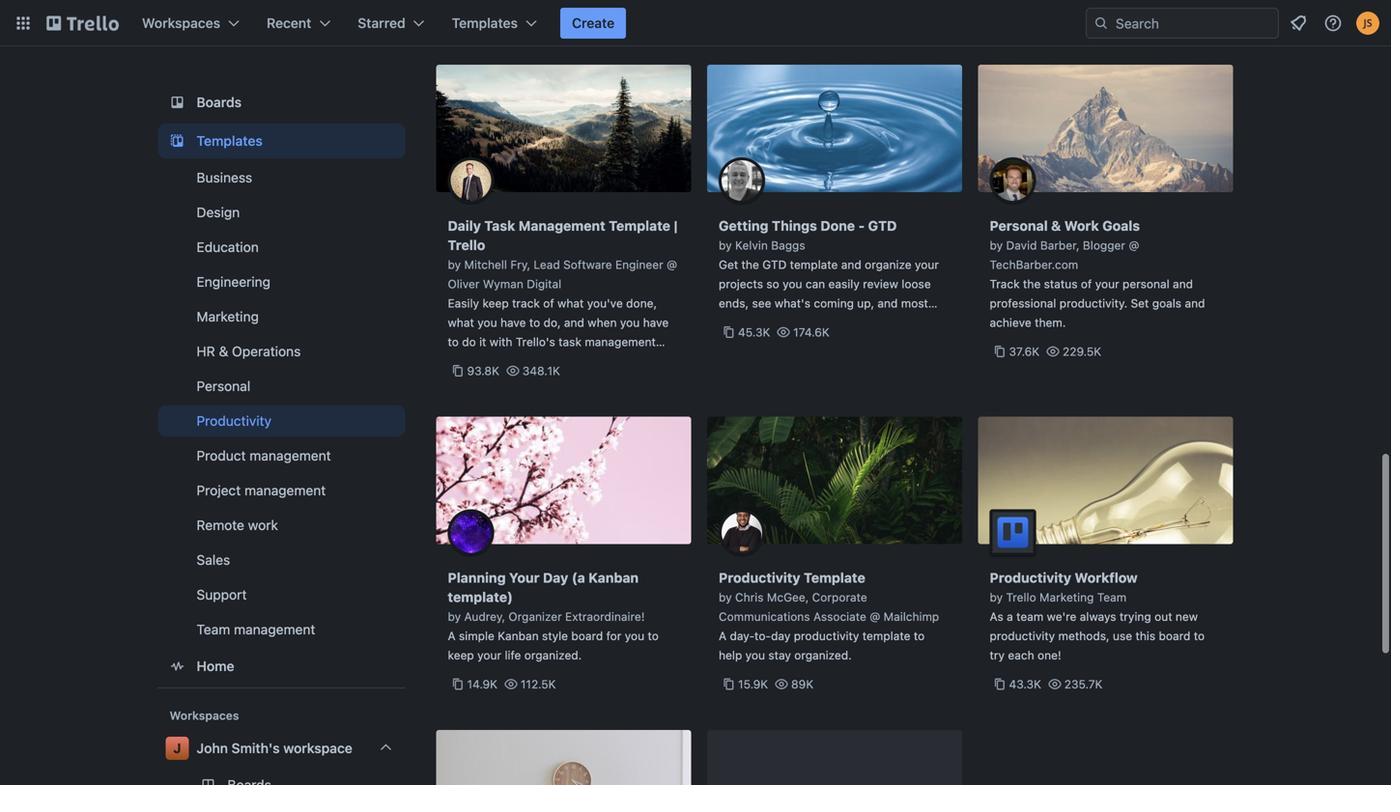 Task type: vqa. For each thing, say whether or not it's contained in the screenshot.


Task type: describe. For each thing, give the bounding box(es) containing it.
john smith (johnsmith38824343) image
[[1356, 12, 1380, 35]]

home image
[[166, 655, 189, 678]]

1 vertical spatial workspaces
[[170, 709, 239, 723]]

workspaces inside workspaces dropdown button
[[142, 15, 220, 31]]

board inside planning your day (a kanban template) by audrey, organizer extraordinaire! a simple kanban style board for you to keep your life organized.
[[571, 629, 603, 643]]

john smith's workspace
[[197, 740, 352, 756]]

remote
[[197, 517, 244, 533]]

most
[[901, 297, 928, 310]]

planning
[[448, 570, 506, 586]]

organize
[[865, 258, 912, 271]]

it
[[479, 335, 486, 349]]

simple
[[459, 629, 494, 643]]

stay
[[768, 649, 791, 662]]

product
[[197, 448, 246, 464]]

get
[[719, 258, 738, 271]]

marketing link
[[158, 301, 405, 332]]

create button
[[560, 8, 626, 39]]

we're
[[1047, 610, 1077, 624]]

back to home image
[[46, 8, 119, 39]]

boards
[[197, 94, 242, 110]]

design
[[197, 204, 240, 220]]

engineer
[[615, 258, 663, 271]]

done
[[821, 218, 855, 234]]

david barber, blogger @ techbarber.com image
[[990, 157, 1036, 204]]

1 vertical spatial templates
[[197, 133, 263, 149]]

mitchell
[[464, 258, 507, 271]]

you inside the getting things done - gtd by kelvin baggs get the gtd template and organize your projects so you can easily review loose ends, see what's coming up, and most important of all: get things done.
[[783, 277, 802, 291]]

45.3k
[[738, 326, 770, 339]]

do
[[462, 335, 476, 349]]

productivity link
[[158, 406, 405, 437]]

1 vertical spatial what
[[448, 316, 474, 329]]

& for personal
[[1051, 218, 1061, 234]]

112.5k
[[521, 678, 556, 691]]

project management link
[[158, 475, 405, 506]]

0 vertical spatial kanban
[[589, 570, 639, 586]]

up,
[[857, 297, 874, 310]]

kelvin
[[735, 239, 768, 252]]

productivity for productivity
[[197, 413, 271, 429]]

14.9k
[[467, 678, 498, 691]]

@ for personal & work goals
[[1129, 239, 1139, 252]]

chris
[[735, 591, 764, 604]]

templates link
[[158, 124, 405, 158]]

day-
[[730, 629, 755, 643]]

daily
[[448, 218, 481, 234]]

by inside personal & work goals by david barber, blogger @ techbarber.com track the status of your personal and professional productivity. set goals and achieve them.
[[990, 239, 1003, 252]]

starred button
[[346, 8, 436, 39]]

goals
[[1102, 218, 1140, 234]]

track
[[512, 297, 540, 310]]

your inside planning your day (a kanban template) by audrey, organizer extraordinaire! a simple kanban style board for you to keep your life organized.
[[477, 649, 501, 662]]

template inside the getting things done - gtd by kelvin baggs get the gtd template and organize your projects so you can easily review loose ends, see what's coming up, and most important of all: get things done.
[[790, 258, 838, 271]]

recent
[[267, 15, 311, 31]]

2 have from the left
[[643, 316, 669, 329]]

by inside productivity workflow by trello marketing team as a team we're always trying out new productivity methods, use this board to try each one!
[[990, 591, 1003, 604]]

always
[[1080, 610, 1116, 624]]

0 notifications image
[[1287, 12, 1310, 35]]

home link
[[158, 649, 405, 684]]

business
[[197, 170, 252, 185]]

work
[[1064, 218, 1099, 234]]

your
[[509, 570, 540, 586]]

0 horizontal spatial team
[[197, 622, 230, 638]]

productivity.
[[1060, 297, 1128, 310]]

barber,
[[1040, 239, 1080, 252]]

templates button
[[440, 8, 549, 39]]

boards link
[[158, 85, 405, 120]]

by inside productivity template by chris mcgee, corporate communications associate @ mailchimp a day-to-day productivity template to help you stay organized.
[[719, 591, 732, 604]]

lead
[[534, 258, 560, 271]]

use
[[1113, 629, 1132, 643]]

engineering link
[[158, 267, 405, 298]]

mitchell fry, lead software engineer @ oliver wyman digital image
[[448, 157, 494, 204]]

review
[[863, 277, 898, 291]]

professional
[[990, 297, 1056, 310]]

get
[[808, 316, 826, 329]]

track
[[990, 277, 1020, 291]]

a for planning your day (a kanban template)
[[448, 629, 456, 643]]

keep inside planning your day (a kanban template) by audrey, organizer extraordinaire! a simple kanban style board for you to keep your life organized.
[[448, 649, 474, 662]]

templates inside dropdown button
[[452, 15, 518, 31]]

with
[[490, 335, 512, 349]]

0 horizontal spatial kanban
[[498, 629, 539, 643]]

hr & operations link
[[158, 336, 405, 367]]

oliver
[[448, 277, 480, 291]]

home
[[197, 658, 234, 674]]

style
[[542, 629, 568, 643]]

status
[[1044, 277, 1078, 291]]

when
[[588, 316, 617, 329]]

business link
[[158, 162, 405, 193]]

and up easily
[[841, 258, 861, 271]]

chris mcgee, corporate communications associate @ mailchimp image
[[719, 510, 765, 556]]

mcgee,
[[767, 591, 809, 604]]

product management
[[197, 448, 331, 464]]

your for personal & work goals
[[1095, 277, 1119, 291]]

things
[[829, 316, 863, 329]]

template)
[[448, 589, 513, 605]]

open information menu image
[[1324, 14, 1343, 33]]

you've
[[587, 297, 623, 310]]

search image
[[1094, 15, 1109, 31]]

the inside personal & work goals by david barber, blogger @ techbarber.com track the status of your personal and professional productivity. set goals and achieve them.
[[1023, 277, 1041, 291]]

workspaces button
[[130, 8, 251, 39]]

methods,
[[1058, 629, 1110, 643]]

fry,
[[510, 258, 530, 271]]

of inside daily task management template | trello by mitchell fry, lead software engineer @ oliver wyman digital easily keep track of what you've done, what you have to do, and when you have to do it with trello's task management template.
[[543, 297, 554, 310]]

trello inside productivity workflow by trello marketing team as a team we're always trying out new productivity methods, use this board to try each one!
[[1006, 591, 1036, 604]]

174.6k
[[793, 326, 830, 339]]

what's
[[775, 297, 811, 310]]

j
[[173, 740, 181, 756]]

achieve
[[990, 316, 1031, 329]]

out
[[1155, 610, 1172, 624]]

to left do
[[448, 335, 459, 349]]

sales
[[197, 552, 230, 568]]

john
[[197, 740, 228, 756]]

goals
[[1152, 297, 1182, 310]]

a for productivity template
[[719, 629, 727, 643]]

daily task management template | trello by mitchell fry, lead software engineer @ oliver wyman digital easily keep track of what you've done, what you have to do, and when you have to do it with trello's task management template.
[[448, 218, 678, 368]]

primary element
[[0, 0, 1391, 46]]

the inside the getting things done - gtd by kelvin baggs get the gtd template and organize your projects so you can easily review loose ends, see what's coming up, and most important of all: get things done.
[[741, 258, 759, 271]]

by inside planning your day (a kanban template) by audrey, organizer extraordinaire! a simple kanban style board for you to keep your life organized.
[[448, 610, 461, 624]]

management for project management
[[244, 483, 326, 498]]

this
[[1136, 629, 1156, 643]]

each
[[1008, 649, 1034, 662]]

15.9k
[[738, 678, 768, 691]]

associate
[[813, 610, 866, 624]]

support
[[197, 587, 247, 603]]

getting
[[719, 218, 768, 234]]

productivity template by chris mcgee, corporate communications associate @ mailchimp a day-to-day productivity template to help you stay organized.
[[719, 570, 939, 662]]

education link
[[158, 232, 405, 263]]

productivity for productivity workflow by trello marketing team as a team we're always trying out new productivity methods, use this board to try each one!
[[990, 570, 1071, 586]]

management for team management
[[234, 622, 315, 638]]



Task type: locate. For each thing, give the bounding box(es) containing it.
kanban
[[589, 570, 639, 586], [498, 629, 539, 643]]

david
[[1006, 239, 1037, 252]]

& for hr
[[219, 343, 228, 359]]

trello marketing team image
[[990, 510, 1036, 556]]

you up "what's"
[[783, 277, 802, 291]]

2 horizontal spatial your
[[1095, 277, 1119, 291]]

all:
[[789, 316, 805, 329]]

starred
[[358, 15, 405, 31]]

1 vertical spatial team
[[197, 622, 230, 638]]

1 horizontal spatial keep
[[482, 297, 509, 310]]

easily
[[828, 277, 860, 291]]

you down "done," on the top of the page
[[620, 316, 640, 329]]

to right for
[[648, 629, 659, 643]]

& up the barber, on the right top of page
[[1051, 218, 1061, 234]]

2 productivity from the left
[[990, 629, 1055, 643]]

productivity
[[197, 413, 271, 429], [719, 570, 800, 586], [990, 570, 1071, 586]]

1 a from the left
[[448, 629, 456, 643]]

productivity for productivity workflow
[[990, 629, 1055, 643]]

0 horizontal spatial keep
[[448, 649, 474, 662]]

marketing inside 'link'
[[197, 309, 259, 325]]

and right goals
[[1185, 297, 1205, 310]]

have down "done," on the top of the page
[[643, 316, 669, 329]]

a left simple
[[448, 629, 456, 643]]

have
[[500, 316, 526, 329], [643, 316, 669, 329]]

0 vertical spatial what
[[557, 297, 584, 310]]

done,
[[626, 297, 657, 310]]

1 vertical spatial @
[[667, 258, 677, 271]]

kanban right (a
[[589, 570, 639, 586]]

2 vertical spatial your
[[477, 649, 501, 662]]

2 a from the left
[[719, 629, 727, 643]]

& inside personal & work goals by david barber, blogger @ techbarber.com track the status of your personal and professional productivity. set goals and achieve them.
[[1051, 218, 1061, 234]]

template up corporate
[[804, 570, 865, 586]]

2 horizontal spatial productivity
[[990, 570, 1071, 586]]

easily
[[448, 297, 479, 310]]

by up simple
[[448, 610, 461, 624]]

management for product management
[[250, 448, 331, 464]]

life
[[505, 649, 521, 662]]

loose
[[902, 277, 931, 291]]

productivity for productivity template
[[794, 629, 859, 643]]

personal for personal
[[197, 378, 250, 394]]

team down workflow at right
[[1097, 591, 1127, 604]]

planning your day (a kanban template) by audrey, organizer extraordinaire! a simple kanban style board for you to keep your life organized.
[[448, 570, 659, 662]]

1 horizontal spatial templates
[[452, 15, 518, 31]]

template up can
[[790, 258, 838, 271]]

templates up business
[[197, 133, 263, 149]]

you down the to-
[[745, 649, 765, 662]]

productivity inside productivity template by chris mcgee, corporate communications associate @ mailchimp a day-to-day productivity template to help you stay organized.
[[719, 570, 800, 586]]

personal up david
[[990, 218, 1048, 234]]

and up goals
[[1173, 277, 1193, 291]]

to down new
[[1194, 629, 1205, 643]]

you right for
[[625, 629, 644, 643]]

board inside productivity workflow by trello marketing team as a team we're always trying out new productivity methods, use this board to try each one!
[[1159, 629, 1191, 643]]

of inside the getting things done - gtd by kelvin baggs get the gtd template and organize your projects so you can easily review loose ends, see what's coming up, and most important of all: get things done.
[[775, 316, 786, 329]]

0 horizontal spatial trello
[[448, 237, 485, 253]]

kanban up life
[[498, 629, 539, 643]]

1 vertical spatial trello
[[1006, 591, 1036, 604]]

1 horizontal spatial template
[[862, 629, 910, 643]]

management inside daily task management template | trello by mitchell fry, lead software engineer @ oliver wyman digital easily keep track of what you've done, what you have to do, and when you have to do it with trello's task management template.
[[585, 335, 656, 349]]

what down easily
[[448, 316, 474, 329]]

templates
[[452, 15, 518, 31], [197, 133, 263, 149]]

0 vertical spatial marketing
[[197, 309, 259, 325]]

template inside productivity template by chris mcgee, corporate communications associate @ mailchimp a day-to-day productivity template to help you stay organized.
[[804, 570, 865, 586]]

project
[[197, 483, 241, 498]]

0 horizontal spatial marketing
[[197, 309, 259, 325]]

and inside daily task management template | trello by mitchell fry, lead software engineer @ oliver wyman digital easily keep track of what you've done, what you have to do, and when you have to do it with trello's task management template.
[[564, 316, 584, 329]]

1 have from the left
[[500, 316, 526, 329]]

them.
[[1035, 316, 1066, 329]]

@ inside personal & work goals by david barber, blogger @ techbarber.com track the status of your personal and professional productivity. set goals and achieve them.
[[1129, 239, 1139, 252]]

team
[[1016, 610, 1044, 624]]

your up loose
[[915, 258, 939, 271]]

1 vertical spatial the
[[1023, 277, 1041, 291]]

smith's
[[231, 740, 280, 756]]

personal down the hr
[[197, 378, 250, 394]]

gtd right -
[[868, 218, 897, 234]]

1 horizontal spatial &
[[1051, 218, 1061, 234]]

@ inside productivity template by chris mcgee, corporate communications associate @ mailchimp a day-to-day productivity template to help you stay organized.
[[870, 610, 880, 624]]

personal inside the personal link
[[197, 378, 250, 394]]

productivity inside "link"
[[197, 413, 271, 429]]

remote work link
[[158, 510, 405, 541]]

what up do,
[[557, 297, 584, 310]]

you inside productivity template by chris mcgee, corporate communications associate @ mailchimp a day-to-day productivity template to help you stay organized.
[[745, 649, 765, 662]]

& right the hr
[[219, 343, 228, 359]]

0 vertical spatial keep
[[482, 297, 509, 310]]

operations
[[232, 343, 301, 359]]

keep down wyman
[[482, 297, 509, 310]]

0 vertical spatial your
[[915, 258, 939, 271]]

trello inside daily task management template | trello by mitchell fry, lead software engineer @ oliver wyman digital easily keep track of what you've done, what you have to do, and when you have to do it with trello's task management template.
[[448, 237, 485, 253]]

and up done.
[[878, 297, 898, 310]]

2 vertical spatial of
[[775, 316, 786, 329]]

0 horizontal spatial board
[[571, 629, 603, 643]]

template
[[790, 258, 838, 271], [862, 629, 910, 643]]

your inside personal & work goals by david barber, blogger @ techbarber.com track the status of your personal and professional productivity. set goals and achieve them.
[[1095, 277, 1119, 291]]

a inside planning your day (a kanban template) by audrey, organizer extraordinaire! a simple kanban style board for you to keep your life organized.
[[448, 629, 456, 643]]

trello down daily
[[448, 237, 485, 253]]

workspaces
[[142, 15, 220, 31], [170, 709, 239, 723]]

0 horizontal spatial personal
[[197, 378, 250, 394]]

board image
[[166, 91, 189, 114]]

0 horizontal spatial templates
[[197, 133, 263, 149]]

1 board from the left
[[571, 629, 603, 643]]

gtd
[[868, 218, 897, 234], [762, 258, 787, 271]]

1 horizontal spatial gtd
[[868, 218, 897, 234]]

do,
[[544, 316, 561, 329]]

to
[[529, 316, 540, 329], [448, 335, 459, 349], [648, 629, 659, 643], [914, 629, 925, 643], [1194, 629, 1205, 643]]

0 horizontal spatial a
[[448, 629, 456, 643]]

0 horizontal spatial gtd
[[762, 258, 787, 271]]

1 horizontal spatial productivity
[[719, 570, 800, 586]]

@
[[1129, 239, 1139, 252], [667, 258, 677, 271], [870, 610, 880, 624]]

template inside productivity template by chris mcgee, corporate communications associate @ mailchimp a day-to-day productivity template to help you stay organized.
[[862, 629, 910, 643]]

43.3k
[[1009, 678, 1041, 691]]

1 horizontal spatial have
[[643, 316, 669, 329]]

the down techbarber.com
[[1023, 277, 1041, 291]]

template inside daily task management template | trello by mitchell fry, lead software engineer @ oliver wyman digital easily keep track of what you've done, what you have to do, and when you have to do it with trello's task management template.
[[609, 218, 670, 234]]

0 vertical spatial personal
[[990, 218, 1048, 234]]

software
[[563, 258, 612, 271]]

trello's
[[516, 335, 555, 349]]

task
[[559, 335, 582, 349]]

have up 'with'
[[500, 316, 526, 329]]

management down when
[[585, 335, 656, 349]]

of up productivity. at the top
[[1081, 277, 1092, 291]]

productivity up team
[[990, 570, 1071, 586]]

organized. inside planning your day (a kanban template) by audrey, organizer extraordinaire! a simple kanban style board for you to keep your life organized.
[[524, 649, 582, 662]]

hr
[[197, 343, 215, 359]]

to left do,
[[529, 316, 540, 329]]

a
[[448, 629, 456, 643], [719, 629, 727, 643]]

1 vertical spatial template
[[804, 570, 865, 586]]

1 horizontal spatial marketing
[[1040, 591, 1094, 604]]

2 organized. from the left
[[794, 649, 852, 662]]

productivity workflow by trello marketing team as a team we're always trying out new productivity methods, use this board to try each one!
[[990, 570, 1205, 662]]

1 organized. from the left
[[524, 649, 582, 662]]

0 vertical spatial gtd
[[868, 218, 897, 234]]

229.5k
[[1063, 345, 1101, 358]]

digital
[[527, 277, 561, 291]]

1 vertical spatial personal
[[197, 378, 250, 394]]

by inside the getting things done - gtd by kelvin baggs get the gtd template and organize your projects so you can easily review loose ends, see what's coming up, and most important of all: get things done.
[[719, 239, 732, 252]]

1 productivity from the left
[[794, 629, 859, 643]]

templates right starred dropdown button
[[452, 15, 518, 31]]

0 horizontal spatial organized.
[[524, 649, 582, 662]]

board down extraordinaire!
[[571, 629, 603, 643]]

engineering
[[197, 274, 271, 290]]

348.1k
[[522, 364, 560, 378]]

workspaces up board icon at the top left
[[142, 15, 220, 31]]

product management link
[[158, 441, 405, 471]]

0 vertical spatial &
[[1051, 218, 1061, 234]]

1 vertical spatial of
[[543, 297, 554, 310]]

productivity up each
[[990, 629, 1055, 643]]

2 horizontal spatial of
[[1081, 277, 1092, 291]]

work
[[248, 517, 278, 533]]

1 horizontal spatial organized.
[[794, 649, 852, 662]]

0 vertical spatial of
[[1081, 277, 1092, 291]]

keep down simple
[[448, 649, 474, 662]]

productivity down associate on the bottom right
[[794, 629, 859, 643]]

mailchimp
[[884, 610, 939, 624]]

trello up team
[[1006, 591, 1036, 604]]

productivity inside productivity workflow by trello marketing team as a team we're always trying out new productivity methods, use this board to try each one!
[[990, 629, 1055, 643]]

task
[[484, 218, 515, 234]]

of inside personal & work goals by david barber, blogger @ techbarber.com track the status of your personal and professional productivity. set goals and achieve them.
[[1081, 277, 1092, 291]]

your inside the getting things done - gtd by kelvin baggs get the gtd template and organize your projects so you can easily review loose ends, see what's coming up, and most important of all: get things done.
[[915, 258, 939, 271]]

template.
[[448, 355, 499, 368]]

1 vertical spatial marketing
[[1040, 591, 1094, 604]]

gtd up the so
[[762, 258, 787, 271]]

day
[[543, 570, 568, 586]]

1 horizontal spatial productivity
[[990, 629, 1055, 643]]

@ inside daily task management template | trello by mitchell fry, lead software engineer @ oliver wyman digital easily keep track of what you've done, what you have to do, and when you have to do it with trello's task management template.
[[667, 258, 677, 271]]

@ down goals
[[1129, 239, 1139, 252]]

1 horizontal spatial of
[[775, 316, 786, 329]]

1 vertical spatial your
[[1095, 277, 1119, 291]]

37.6k
[[1009, 345, 1040, 358]]

@ for productivity template
[[870, 610, 880, 624]]

0 vertical spatial the
[[741, 258, 759, 271]]

recent button
[[255, 8, 342, 39]]

organizer
[[509, 610, 562, 624]]

by left chris
[[719, 591, 732, 604]]

team
[[1097, 591, 1127, 604], [197, 622, 230, 638]]

organized. down the style
[[524, 649, 582, 662]]

1 vertical spatial kanban
[[498, 629, 539, 643]]

your down simple
[[477, 649, 501, 662]]

productivity
[[794, 629, 859, 643], [990, 629, 1055, 643]]

0 vertical spatial team
[[1097, 591, 1127, 604]]

0 horizontal spatial template
[[609, 218, 670, 234]]

management down support link
[[234, 622, 315, 638]]

Search field
[[1109, 9, 1278, 38]]

0 horizontal spatial @
[[667, 258, 677, 271]]

audrey, organizer extraordinaire! image
[[448, 510, 494, 556]]

1 horizontal spatial your
[[915, 258, 939, 271]]

marketing down engineering at the left of the page
[[197, 309, 259, 325]]

create
[[572, 15, 615, 31]]

0 horizontal spatial of
[[543, 297, 554, 310]]

marketing inside productivity workflow by trello marketing team as a team we're always trying out new productivity methods, use this board to try each one!
[[1040, 591, 1094, 604]]

kelvin baggs image
[[719, 157, 765, 204]]

and up "task"
[[564, 316, 584, 329]]

productivity inside productivity workflow by trello marketing team as a team we're always trying out new productivity methods, use this board to try each one!
[[990, 570, 1071, 586]]

hr & operations
[[197, 343, 301, 359]]

you
[[783, 277, 802, 291], [477, 316, 497, 329], [620, 316, 640, 329], [625, 629, 644, 643], [745, 649, 765, 662]]

0 horizontal spatial &
[[219, 343, 228, 359]]

0 vertical spatial template
[[609, 218, 670, 234]]

support link
[[158, 580, 405, 611]]

@ right associate on the bottom right
[[870, 610, 880, 624]]

project management
[[197, 483, 326, 498]]

you inside planning your day (a kanban template) by audrey, organizer extraordinaire! a simple kanban style board for you to keep your life organized.
[[625, 629, 644, 643]]

0 horizontal spatial have
[[500, 316, 526, 329]]

a inside productivity template by chris mcgee, corporate communications associate @ mailchimp a day-to-day productivity template to help you stay organized.
[[719, 629, 727, 643]]

can
[[806, 277, 825, 291]]

day
[[771, 629, 791, 643]]

of left all:
[[775, 316, 786, 329]]

template
[[609, 218, 670, 234], [804, 570, 865, 586]]

for
[[606, 629, 622, 643]]

workflow
[[1075, 570, 1138, 586]]

0 vertical spatial trello
[[448, 237, 485, 253]]

1 vertical spatial keep
[[448, 649, 474, 662]]

your for getting things done - gtd
[[915, 258, 939, 271]]

to inside productivity template by chris mcgee, corporate communications associate @ mailchimp a day-to-day productivity template to help you stay organized.
[[914, 629, 925, 643]]

keep inside daily task management template | trello by mitchell fry, lead software engineer @ oliver wyman digital easily keep track of what you've done, what you have to do, and when you have to do it with trello's task management template.
[[482, 297, 509, 310]]

2 vertical spatial @
[[870, 610, 880, 624]]

a left day-
[[719, 629, 727, 643]]

marketing up we're
[[1040, 591, 1094, 604]]

to down mailchimp
[[914, 629, 925, 643]]

235.7k
[[1064, 678, 1103, 691]]

board down out
[[1159, 629, 1191, 643]]

template board image
[[166, 129, 189, 153]]

personal
[[1123, 277, 1170, 291]]

team inside productivity workflow by trello marketing team as a team we're always trying out new productivity methods, use this board to try each one!
[[1097, 591, 1127, 604]]

the
[[741, 258, 759, 271], [1023, 277, 1041, 291]]

1 horizontal spatial what
[[557, 297, 584, 310]]

productivity up the product
[[197, 413, 271, 429]]

personal inside personal & work goals by david barber, blogger @ techbarber.com track the status of your personal and professional productivity. set goals and achieve them.
[[990, 218, 1048, 234]]

organized. inside productivity template by chris mcgee, corporate communications associate @ mailchimp a day-to-day productivity template to help you stay organized.
[[794, 649, 852, 662]]

1 horizontal spatial kanban
[[589, 570, 639, 586]]

to-
[[755, 629, 771, 643]]

you up it
[[477, 316, 497, 329]]

0 horizontal spatial productivity
[[197, 413, 271, 429]]

getting things done - gtd by kelvin baggs get the gtd template and organize your projects so you can easily review loose ends, see what's coming up, and most important of all: get things done.
[[719, 218, 939, 329]]

1 vertical spatial &
[[219, 343, 228, 359]]

by left david
[[990, 239, 1003, 252]]

0 horizontal spatial your
[[477, 649, 501, 662]]

extraordinaire!
[[565, 610, 645, 624]]

by inside daily task management template | trello by mitchell fry, lead software engineer @ oliver wyman digital easily keep track of what you've done, what you have to do, and when you have to do it with trello's task management template.
[[448, 258, 461, 271]]

0 horizontal spatial productivity
[[794, 629, 859, 643]]

productivity for productivity template by chris mcgee, corporate communications associate @ mailchimp a day-to-day productivity template to help you stay organized.
[[719, 570, 800, 586]]

template down mailchimp
[[862, 629, 910, 643]]

by up get
[[719, 239, 732, 252]]

productivity inside productivity template by chris mcgee, corporate communications associate @ mailchimp a day-to-day productivity template to help you stay organized.
[[794, 629, 859, 643]]

@ right engineer
[[667, 258, 677, 271]]

your up productivity. at the top
[[1095, 277, 1119, 291]]

1 vertical spatial gtd
[[762, 258, 787, 271]]

of up do,
[[543, 297, 554, 310]]

what
[[557, 297, 584, 310], [448, 316, 474, 329]]

things
[[772, 218, 817, 234]]

1 horizontal spatial personal
[[990, 218, 1048, 234]]

0 vertical spatial workspaces
[[142, 15, 220, 31]]

2 board from the left
[[1159, 629, 1191, 643]]

1 horizontal spatial @
[[870, 610, 880, 624]]

0 vertical spatial templates
[[452, 15, 518, 31]]

to inside productivity workflow by trello marketing team as a team we're always trying out new productivity methods, use this board to try each one!
[[1194, 629, 1205, 643]]

2 horizontal spatial @
[[1129, 239, 1139, 252]]

team down "support"
[[197, 622, 230, 638]]

design link
[[158, 197, 405, 228]]

1 horizontal spatial the
[[1023, 277, 1041, 291]]

0 horizontal spatial the
[[741, 258, 759, 271]]

0 horizontal spatial what
[[448, 316, 474, 329]]

1 horizontal spatial trello
[[1006, 591, 1036, 604]]

remote work
[[197, 517, 278, 533]]

1 horizontal spatial a
[[719, 629, 727, 643]]

0 horizontal spatial template
[[790, 258, 838, 271]]

management down productivity "link"
[[250, 448, 331, 464]]

workspaces up john on the left bottom
[[170, 709, 239, 723]]

0 vertical spatial template
[[790, 258, 838, 271]]

see
[[752, 297, 771, 310]]

ends,
[[719, 297, 749, 310]]

organized. up the 89k
[[794, 649, 852, 662]]

productivity up chris
[[719, 570, 800, 586]]

1 vertical spatial template
[[862, 629, 910, 643]]

1 horizontal spatial template
[[804, 570, 865, 586]]

management down product management link
[[244, 483, 326, 498]]

marketing
[[197, 309, 259, 325], [1040, 591, 1094, 604]]

89k
[[791, 678, 814, 691]]

by up as at bottom
[[990, 591, 1003, 604]]

0 vertical spatial @
[[1129, 239, 1139, 252]]

the down kelvin
[[741, 258, 759, 271]]

1 horizontal spatial board
[[1159, 629, 1191, 643]]

to inside planning your day (a kanban template) by audrey, organizer extraordinaire! a simple kanban style board for you to keep your life organized.
[[648, 629, 659, 643]]

1 horizontal spatial team
[[1097, 591, 1127, 604]]

by up oliver on the left
[[448, 258, 461, 271]]

template left |
[[609, 218, 670, 234]]

personal for personal & work goals by david barber, blogger @ techbarber.com track the status of your personal and professional productivity. set goals and achieve them.
[[990, 218, 1048, 234]]



